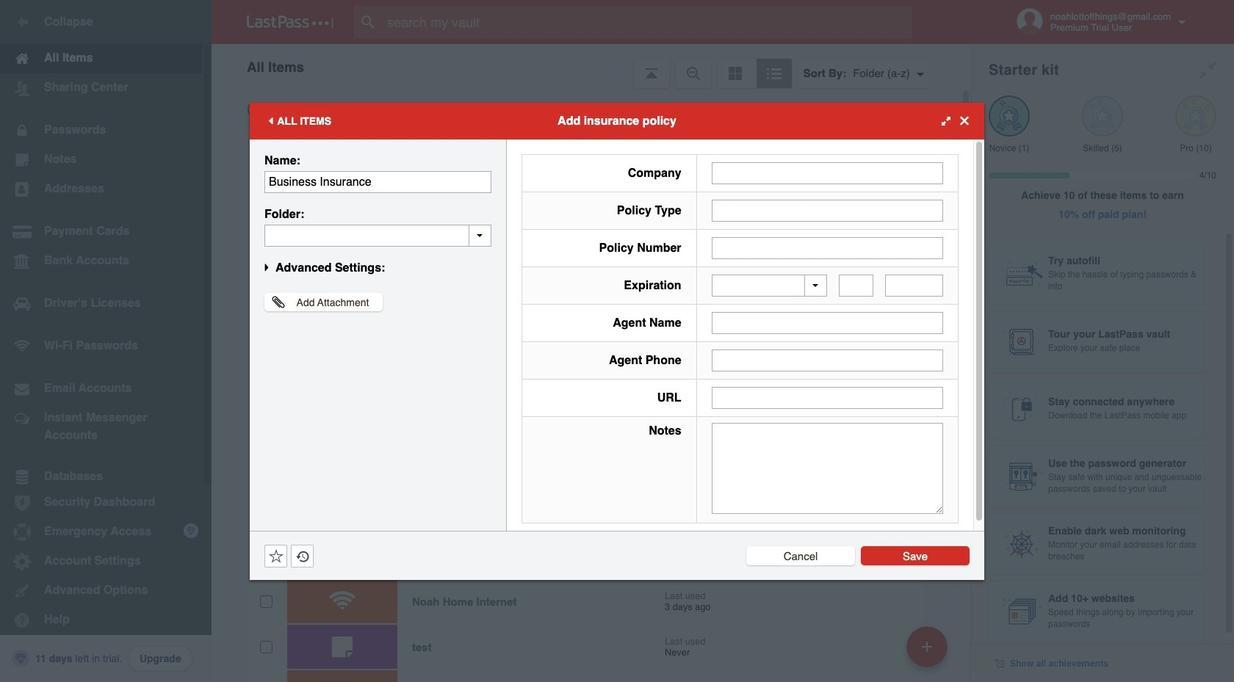 Task type: vqa. For each thing, say whether or not it's contained in the screenshot.
LastPass image
yes



Task type: describe. For each thing, give the bounding box(es) containing it.
main navigation navigation
[[0, 0, 212, 682]]

lastpass image
[[247, 15, 334, 29]]

Search search field
[[354, 6, 941, 38]]



Task type: locate. For each thing, give the bounding box(es) containing it.
None text field
[[712, 162, 943, 184], [264, 171, 491, 193], [712, 199, 943, 221], [885, 275, 943, 297], [712, 350, 943, 372], [712, 162, 943, 184], [264, 171, 491, 193], [712, 199, 943, 221], [885, 275, 943, 297], [712, 350, 943, 372]]

None text field
[[264, 224, 491, 246], [712, 237, 943, 259], [839, 275, 874, 297], [712, 312, 943, 334], [712, 387, 943, 409], [712, 423, 943, 514], [264, 224, 491, 246], [712, 237, 943, 259], [839, 275, 874, 297], [712, 312, 943, 334], [712, 387, 943, 409], [712, 423, 943, 514]]

new item navigation
[[901, 622, 956, 682]]

search my vault text field
[[354, 6, 941, 38]]

vault options navigation
[[212, 44, 971, 88]]

new item image
[[922, 642, 932, 652]]

dialog
[[250, 102, 984, 580]]



